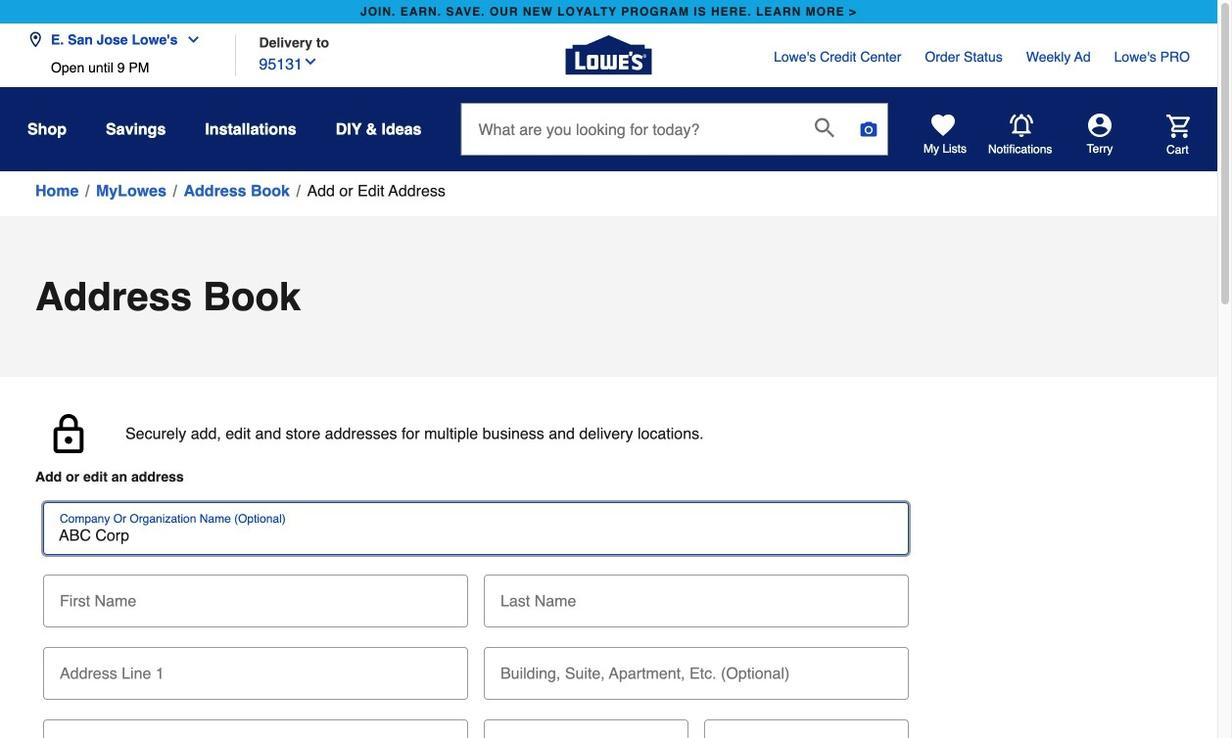 Task type: locate. For each thing, give the bounding box(es) containing it.
line1 text field
[[51, 648, 461, 691]]

1 vertical spatial chevron down image
[[303, 54, 318, 70]]

FirstName text field
[[51, 575, 461, 618]]

main content
[[0, 171, 1218, 739]]

1 horizontal spatial chevron down image
[[303, 54, 318, 70]]

None search field
[[461, 103, 889, 174]]

0 vertical spatial chevron down image
[[178, 32, 201, 48]]

lowe's home improvement logo image
[[566, 12, 652, 98]]

camera image
[[859, 120, 879, 139]]

chevron down image
[[178, 32, 201, 48], [303, 54, 318, 70]]



Task type: describe. For each thing, give the bounding box(es) containing it.
LastName text field
[[492, 575, 902, 618]]

Search Query text field
[[462, 104, 800, 155]]

lowe's home improvement lists image
[[932, 114, 955, 137]]

location image
[[27, 32, 43, 48]]

lowe's home improvement notification center image
[[1010, 114, 1034, 137]]

line2 text field
[[492, 648, 902, 691]]

search image
[[815, 118, 835, 137]]

0 horizontal spatial chevron down image
[[178, 32, 201, 48]]

lowe's home improvement cart image
[[1167, 114, 1191, 138]]

companyName text field
[[51, 526, 902, 546]]



Task type: vqa. For each thing, say whether or not it's contained in the screenshot.
FIRSTNAME TEXT FIELD
yes



